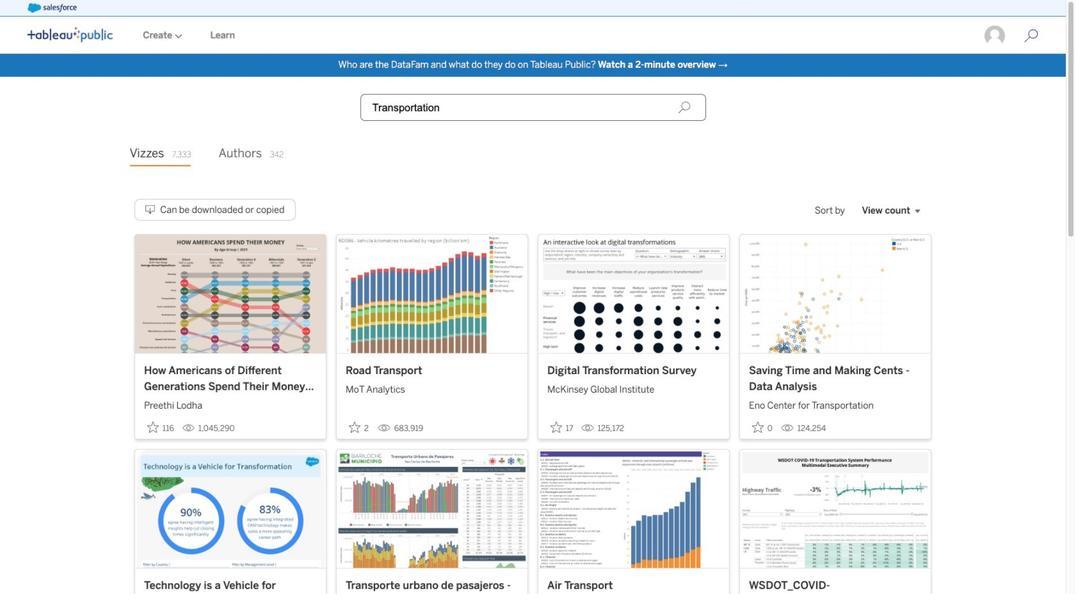 Task type: vqa. For each thing, say whether or not it's contained in the screenshot.
SHOW
no



Task type: locate. For each thing, give the bounding box(es) containing it.
3 add favorite image from the left
[[551, 422, 562, 434]]

Search input field
[[360, 94, 706, 121]]

workbook thumbnail image
[[135, 235, 326, 353], [337, 235, 528, 353], [538, 235, 729, 353], [740, 235, 931, 353], [135, 450, 326, 568], [337, 450, 528, 568], [538, 450, 729, 568], [740, 450, 931, 568]]

create image
[[172, 34, 183, 38]]

Add Favorite button
[[144, 419, 178, 437], [346, 419, 373, 437], [547, 419, 577, 437], [749, 419, 777, 437]]

2 horizontal spatial add favorite image
[[551, 422, 562, 434]]

3 add favorite button from the left
[[547, 419, 577, 437]]

salesforce logo image
[[28, 3, 77, 13]]

1 horizontal spatial add favorite image
[[349, 422, 361, 434]]

2 add favorite image from the left
[[349, 422, 361, 434]]

add favorite image
[[148, 422, 159, 434], [349, 422, 361, 434], [551, 422, 562, 434]]

0 horizontal spatial add favorite image
[[148, 422, 159, 434]]



Task type: describe. For each thing, give the bounding box(es) containing it.
add favorite image
[[753, 422, 764, 434]]

logo image
[[28, 27, 113, 42]]

1 add favorite button from the left
[[144, 419, 178, 437]]

4 add favorite button from the left
[[749, 419, 777, 437]]

2 add favorite button from the left
[[346, 419, 373, 437]]

1 add favorite image from the left
[[148, 422, 159, 434]]

search image
[[678, 101, 691, 114]]

gary.orlando image
[[984, 25, 1006, 47]]

go to search image
[[1011, 29, 1052, 43]]



